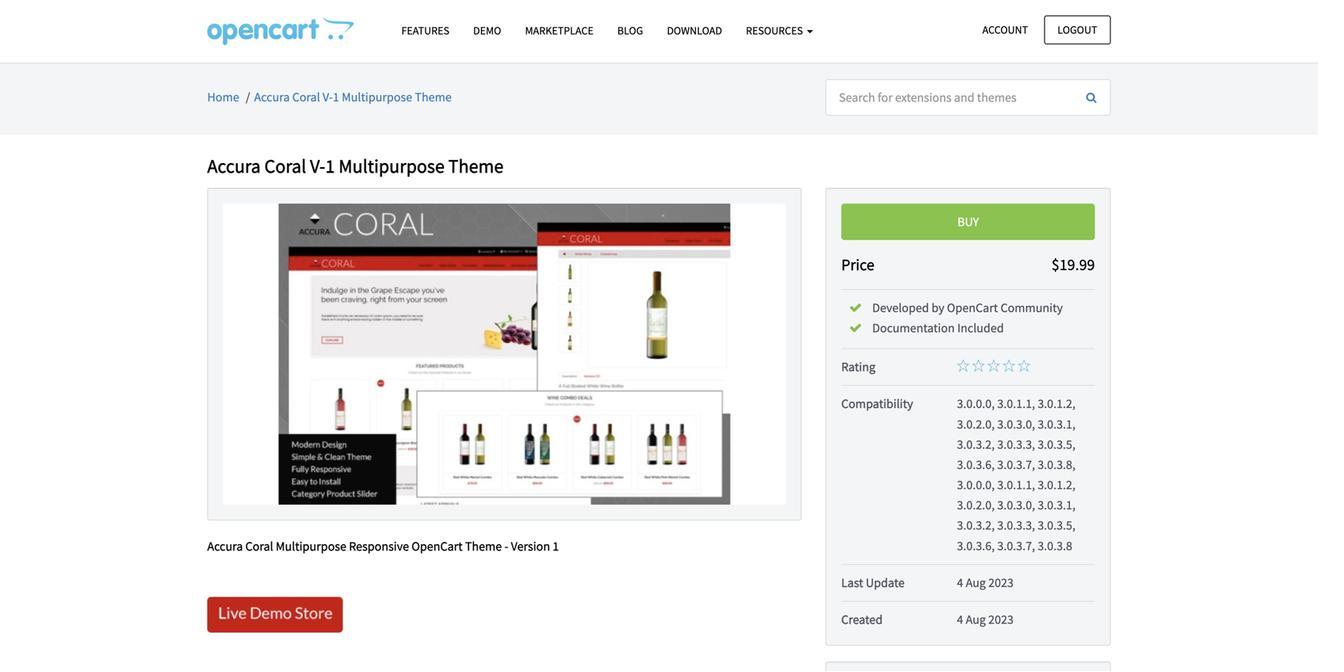 Task type: describe. For each thing, give the bounding box(es) containing it.
by
[[932, 300, 944, 316]]

0 vertical spatial accura
[[254, 89, 290, 105]]

buy
[[957, 214, 979, 230]]

account
[[982, 23, 1028, 37]]

2 3.0.2.0, from the top
[[957, 497, 995, 513]]

4 for last update
[[957, 575, 963, 591]]

$19.99
[[1052, 255, 1095, 275]]

1 3.0.3.6, from the top
[[957, 457, 995, 473]]

3.0.3.8
[[1038, 538, 1072, 554]]

2 3.0.1.1, from the top
[[997, 477, 1035, 493]]

included
[[957, 320, 1004, 336]]

2 3.0.3.7, from the top
[[997, 538, 1035, 554]]

blog link
[[605, 17, 655, 44]]

documentation
[[872, 320, 955, 336]]

3.0.3.8,
[[1038, 457, 1075, 473]]

2 3.0.3.3, from the top
[[997, 518, 1035, 534]]

demo link
[[461, 17, 513, 44]]

0 vertical spatial 1
[[333, 89, 339, 105]]

0 vertical spatial multipurpose
[[342, 89, 412, 105]]

2 3.0.3.2, from the top
[[957, 518, 995, 534]]

resources
[[746, 23, 805, 38]]

4 for created
[[957, 612, 963, 628]]

1 vertical spatial coral
[[264, 154, 306, 178]]

Search for extensions and themes text field
[[825, 79, 1074, 116]]

logout link
[[1044, 15, 1111, 44]]

demo
[[473, 23, 501, 38]]

features
[[401, 23, 449, 38]]

1 3.0.3.5, from the top
[[1038, 437, 1075, 452]]

price
[[841, 255, 874, 275]]

1 3.0.2.0, from the top
[[957, 416, 995, 432]]

marketplace link
[[513, 17, 605, 44]]

1 3.0.1.2, from the top
[[1038, 396, 1075, 412]]

community
[[1000, 300, 1063, 316]]

2 3.0.3.6, from the top
[[957, 538, 995, 554]]

download link
[[655, 17, 734, 44]]

buy button
[[841, 204, 1095, 240]]

2023 for created
[[988, 612, 1014, 628]]

-
[[504, 538, 508, 554]]

accura coral multipurpose responsive opencart theme - version 1
[[207, 538, 559, 554]]

0 vertical spatial accura coral v-1 multipurpose theme
[[254, 89, 452, 105]]

1 vertical spatial accura coral v-1 multipurpose theme
[[207, 154, 503, 178]]

2 vertical spatial multipurpose
[[276, 538, 346, 554]]

last update
[[841, 575, 905, 591]]

1 vertical spatial multipurpose
[[339, 154, 445, 178]]

developed by opencart community documentation included
[[872, 300, 1063, 336]]

search image
[[1086, 92, 1097, 103]]

opencart inside the developed by opencart community documentation included
[[947, 300, 998, 316]]

1 vertical spatial accura
[[207, 154, 261, 178]]

1 3.0.3.0, from the top
[[997, 416, 1035, 432]]

aug for last update
[[966, 575, 986, 591]]

home link
[[207, 89, 239, 105]]

2 3.0.3.1, from the top
[[1038, 497, 1075, 513]]

compatibility
[[841, 396, 913, 412]]

resources link
[[734, 17, 825, 44]]

0 horizontal spatial opencart
[[412, 538, 463, 554]]

2 vertical spatial coral
[[245, 538, 273, 554]]

version
[[511, 538, 550, 554]]

1 3.0.1.1, from the top
[[997, 396, 1035, 412]]

1 3.0.0.0, from the top
[[957, 396, 995, 412]]

2 vertical spatial accura
[[207, 538, 243, 554]]

last
[[841, 575, 863, 591]]

4 star light o image from the left
[[1018, 359, 1030, 372]]



Task type: locate. For each thing, give the bounding box(es) containing it.
1 vertical spatial 1
[[325, 154, 335, 178]]

1 vertical spatial 3.0.3.6,
[[957, 538, 995, 554]]

1 vertical spatial 3.0.1.2,
[[1038, 477, 1075, 493]]

2 4 from the top
[[957, 612, 963, 628]]

1 vertical spatial 3.0.3.0,
[[997, 497, 1035, 513]]

1 vertical spatial 3.0.0.0,
[[957, 477, 995, 493]]

home
[[207, 89, 239, 105]]

1 vertical spatial 3.0.3.7,
[[997, 538, 1035, 554]]

2 4 aug 2023 from the top
[[957, 612, 1014, 628]]

3.0.1.2, up '3.0.3.8,'
[[1038, 396, 1075, 412]]

3.0.3.2,
[[957, 437, 995, 452], [957, 518, 995, 534]]

3.0.3.7, left '3.0.3.8,'
[[997, 457, 1035, 473]]

1 vertical spatial 4 aug 2023
[[957, 612, 1014, 628]]

2 3.0.3.0, from the top
[[997, 497, 1035, 513]]

3.0.1.2,
[[1038, 396, 1075, 412], [1038, 477, 1075, 493]]

rating
[[841, 359, 875, 375]]

1 star light o image from the left
[[972, 359, 985, 372]]

opencart
[[947, 300, 998, 316], [412, 538, 463, 554]]

0 vertical spatial 3.0.3.0,
[[997, 416, 1035, 432]]

1 3.0.3.7, from the top
[[997, 457, 1035, 473]]

created
[[841, 612, 883, 628]]

1 vertical spatial 3.0.3.3,
[[997, 518, 1035, 534]]

marketplace
[[525, 23, 593, 38]]

0 vertical spatial aug
[[966, 575, 986, 591]]

theme
[[415, 89, 452, 105], [448, 154, 503, 178], [465, 538, 502, 554]]

developed
[[872, 300, 929, 316]]

2 3.0.1.2, from the top
[[1038, 477, 1075, 493]]

opencart right "responsive"
[[412, 538, 463, 554]]

3.0.1.1,
[[997, 396, 1035, 412], [997, 477, 1035, 493]]

3 star light o image from the left
[[1003, 359, 1015, 372]]

0 vertical spatial 3.0.3.6,
[[957, 457, 995, 473]]

1 4 aug 2023 from the top
[[957, 575, 1014, 591]]

1 2023 from the top
[[988, 575, 1014, 591]]

0 vertical spatial 3.0.3.3,
[[997, 437, 1035, 452]]

1 3.0.3.2, from the top
[[957, 437, 995, 452]]

1 vertical spatial v-
[[310, 154, 325, 178]]

0 vertical spatial 3.0.3.2,
[[957, 437, 995, 452]]

0 vertical spatial 4 aug 2023
[[957, 575, 1014, 591]]

1 vertical spatial opencart
[[412, 538, 463, 554]]

opencart - accura coral v-1 multipurpose theme image
[[207, 17, 354, 45]]

3.0.3.3,
[[997, 437, 1035, 452], [997, 518, 1035, 534]]

2 3.0.0.0, from the top
[[957, 477, 995, 493]]

accura coral v-1 multipurpose theme link
[[254, 89, 452, 105]]

accura coral v-1 multipurpose theme
[[254, 89, 452, 105], [207, 154, 503, 178]]

1 aug from the top
[[966, 575, 986, 591]]

0 vertical spatial 3.0.1.2,
[[1038, 396, 1075, 412]]

1 vertical spatial 3.0.3.1,
[[1038, 497, 1075, 513]]

3.0.0.0, 3.0.1.1, 3.0.1.2, 3.0.2.0, 3.0.3.0, 3.0.3.1, 3.0.3.2, 3.0.3.3, 3.0.3.5, 3.0.3.6, 3.0.3.7, 3.0.3.8, 3.0.0.0, 3.0.1.1, 3.0.1.2, 3.0.2.0, 3.0.3.0, 3.0.3.1, 3.0.3.2, 3.0.3.3, 3.0.3.5, 3.0.3.6, 3.0.3.7, 3.0.3.8
[[957, 396, 1075, 554]]

coral
[[292, 89, 320, 105], [264, 154, 306, 178], [245, 538, 273, 554]]

1 vertical spatial 3.0.3.2,
[[957, 518, 995, 534]]

3.0.3.1, up '3.0.3.8,'
[[1038, 416, 1075, 432]]

3.0.3.5, up '3.0.3.8,'
[[1038, 437, 1075, 452]]

1 vertical spatial 3.0.3.5,
[[1038, 518, 1075, 534]]

1 vertical spatial 3.0.1.1,
[[997, 477, 1035, 493]]

4 aug 2023 for last update
[[957, 575, 1014, 591]]

v-
[[323, 89, 333, 105], [310, 154, 325, 178]]

star light o image
[[957, 359, 970, 372]]

1 horizontal spatial opencart
[[947, 300, 998, 316]]

4 aug 2023 for created
[[957, 612, 1014, 628]]

3.0.0.0,
[[957, 396, 995, 412], [957, 477, 995, 493]]

features link
[[390, 17, 461, 44]]

0 vertical spatial coral
[[292, 89, 320, 105]]

0 vertical spatial 3.0.3.1,
[[1038, 416, 1075, 432]]

3.0.3.0,
[[997, 416, 1035, 432], [997, 497, 1035, 513]]

blog
[[617, 23, 643, 38]]

accura coral v-1 multipurpose theme image
[[223, 204, 786, 505]]

1 vertical spatial 2023
[[988, 612, 1014, 628]]

1 vertical spatial 3.0.2.0,
[[957, 497, 995, 513]]

opencart up the included
[[947, 300, 998, 316]]

4 aug 2023
[[957, 575, 1014, 591], [957, 612, 1014, 628]]

0 vertical spatial opencart
[[947, 300, 998, 316]]

3.0.3.6,
[[957, 457, 995, 473], [957, 538, 995, 554]]

accura
[[254, 89, 290, 105], [207, 154, 261, 178], [207, 538, 243, 554]]

1 vertical spatial 4
[[957, 612, 963, 628]]

2023
[[988, 575, 1014, 591], [988, 612, 1014, 628]]

3.0.3.5,
[[1038, 437, 1075, 452], [1038, 518, 1075, 534]]

2 star light o image from the left
[[987, 359, 1000, 372]]

aug
[[966, 575, 986, 591], [966, 612, 986, 628]]

0 vertical spatial 3.0.3.7,
[[997, 457, 1035, 473]]

3.0.2.0,
[[957, 416, 995, 432], [957, 497, 995, 513]]

0 vertical spatial 3.0.0.0,
[[957, 396, 995, 412]]

3.0.1.2, down '3.0.3.8,'
[[1038, 477, 1075, 493]]

logout
[[1058, 23, 1097, 37]]

0 vertical spatial 3.0.1.1,
[[997, 396, 1035, 412]]

multipurpose
[[342, 89, 412, 105], [339, 154, 445, 178], [276, 538, 346, 554]]

update
[[866, 575, 905, 591]]

2 2023 from the top
[[988, 612, 1014, 628]]

1 4 from the top
[[957, 575, 963, 591]]

download
[[667, 23, 722, 38]]

2 3.0.3.5, from the top
[[1038, 518, 1075, 534]]

1 3.0.3.1, from the top
[[1038, 416, 1075, 432]]

1
[[333, 89, 339, 105], [325, 154, 335, 178], [553, 538, 559, 554]]

0 vertical spatial 3.0.2.0,
[[957, 416, 995, 432]]

3.0.3.7, left 3.0.3.8
[[997, 538, 1035, 554]]

3.0.3.7,
[[997, 457, 1035, 473], [997, 538, 1035, 554]]

0 vertical spatial 2023
[[988, 575, 1014, 591]]

1 vertical spatial theme
[[448, 154, 503, 178]]

1 vertical spatial aug
[[966, 612, 986, 628]]

2 vertical spatial 1
[[553, 538, 559, 554]]

aug for created
[[966, 612, 986, 628]]

responsive
[[349, 538, 409, 554]]

3.0.3.1,
[[1038, 416, 1075, 432], [1038, 497, 1075, 513]]

2 vertical spatial theme
[[465, 538, 502, 554]]

2023 for last update
[[988, 575, 1014, 591]]

3.0.3.5, up 3.0.3.8
[[1038, 518, 1075, 534]]

3.0.3.1, down '3.0.3.8,'
[[1038, 497, 1075, 513]]

4
[[957, 575, 963, 591], [957, 612, 963, 628]]

1 3.0.3.3, from the top
[[997, 437, 1035, 452]]

0 vertical spatial 3.0.3.5,
[[1038, 437, 1075, 452]]

0 vertical spatial v-
[[323, 89, 333, 105]]

2 aug from the top
[[966, 612, 986, 628]]

account link
[[969, 15, 1041, 44]]

star light o image
[[972, 359, 985, 372], [987, 359, 1000, 372], [1003, 359, 1015, 372], [1018, 359, 1030, 372]]

0 vertical spatial theme
[[415, 89, 452, 105]]

0 vertical spatial 4
[[957, 575, 963, 591]]



Task type: vqa. For each thing, say whether or not it's contained in the screenshot.
Account LINK
yes



